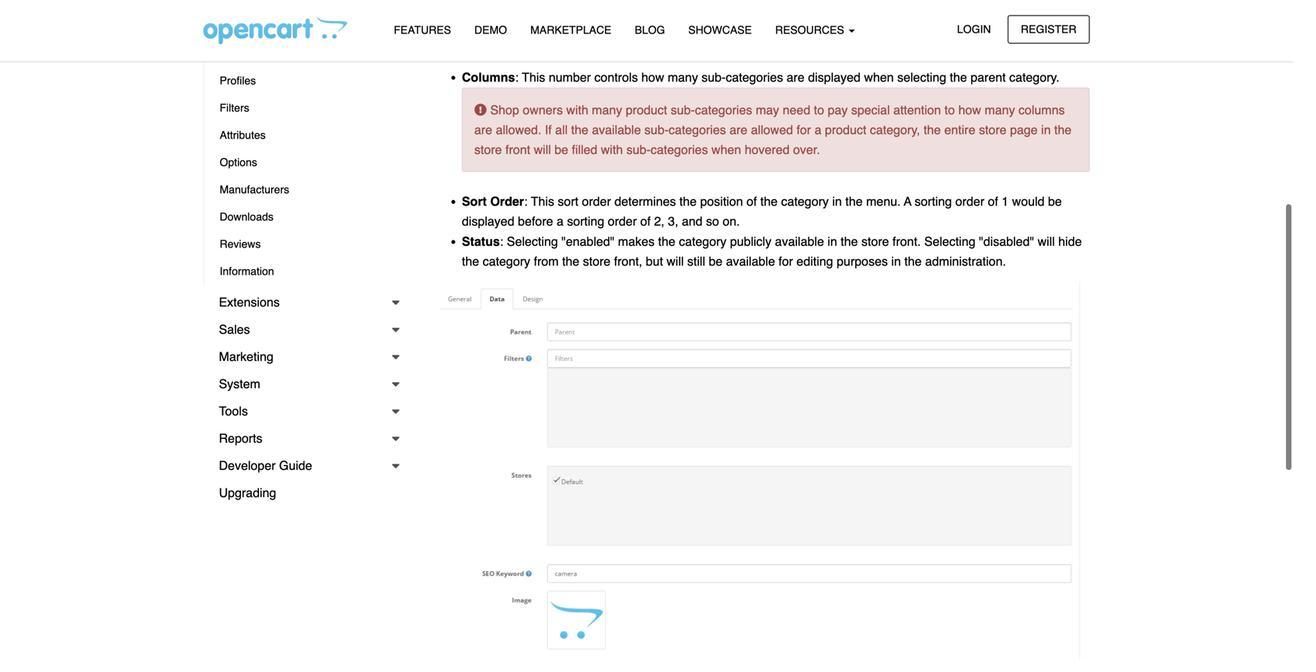 Task type: vqa. For each thing, say whether or not it's contained in the screenshot.
the extensions
yes



Task type: locate. For each thing, give the bounding box(es) containing it.
0 vertical spatial available
[[592, 122, 641, 137]]

: inside : this sort order determines the position of the category in the menu. a sorting order of 1 would be displayed before a sorting order of 2, 3, and so on.
[[524, 194, 528, 209]]

how right controls
[[642, 70, 665, 85]]

sorting up "enabled"
[[567, 214, 605, 228]]

order left 1
[[956, 194, 985, 209]]

this up before
[[531, 194, 555, 209]]

displayed inside : this sort order determines the position of the category in the menu. a sorting order of 1 would be displayed before a sorting order of 2, 3, and so on.
[[462, 214, 515, 228]]

but
[[646, 254, 664, 268]]

0 horizontal spatial selecting
[[507, 234, 558, 248]]

the down 'columns'
[[1055, 122, 1072, 137]]

special
[[852, 103, 891, 117]]

selecting down before
[[507, 234, 558, 248]]

the down attention
[[924, 122, 942, 137]]

parent left category.
[[971, 70, 1007, 85]]

this up owners
[[522, 70, 546, 85]]

information
[[220, 265, 274, 277]]

2 horizontal spatial of
[[989, 194, 999, 209]]

0 vertical spatial how
[[642, 70, 665, 85]]

the top menu only displays parent categories. if this category is a sub-category, it will not be displayed in the top menu.
[[475, 0, 1068, 33]]

1 horizontal spatial if
[[748, 0, 755, 13]]

1 vertical spatial menu.
[[867, 194, 901, 209]]

1 vertical spatial :
[[524, 194, 528, 209]]

1 horizontal spatial selecting
[[925, 234, 976, 248]]

0 horizontal spatial displayed
[[462, 214, 515, 228]]

downloads
[[220, 210, 274, 223]]

blog link
[[624, 16, 677, 44]]

menu. inside the top menu only displays parent categories. if this category is a sub-category, it will not be displayed in the top menu.
[[516, 18, 551, 33]]

category inside : this sort order determines the position of the category in the menu. a sorting order of 1 would be displayed before a sorting order of 2, 3, and so on.
[[782, 194, 829, 209]]

1 vertical spatial when
[[712, 142, 742, 157]]

2 vertical spatial displayed
[[462, 214, 515, 228]]

menu. left "a"
[[867, 194, 901, 209]]

1 vertical spatial if
[[545, 122, 552, 137]]

available up editing
[[776, 234, 825, 248]]

reviews link
[[204, 230, 408, 258]]

when inside shop owners with many product sub-categories may need to pay special attention to how many columns are allowed. if all the available sub-categories are allowed for a product category, the entire store page in the store front will be filled with sub-categories when hovered over.
[[712, 142, 742, 157]]

to
[[814, 103, 825, 117], [945, 103, 956, 117]]

this
[[759, 0, 778, 13]]

0 vertical spatial for
[[797, 122, 812, 137]]

category up resources
[[782, 0, 829, 13]]

menu. inside : this sort order determines the position of the category in the menu. a sorting order of 1 would be displayed before a sorting order of 2, 3, and so on.
[[867, 194, 901, 209]]

category down the status on the left top of page
[[483, 254, 531, 268]]

a up over.
[[815, 122, 822, 137]]

upgrading link
[[203, 479, 408, 507]]

sorting right "a"
[[915, 194, 953, 209]]

product down the pay
[[825, 122, 867, 137]]

many down blog link
[[668, 70, 699, 85]]

1 horizontal spatial to
[[945, 103, 956, 117]]

the up and
[[680, 194, 697, 209]]

are up need
[[787, 70, 805, 85]]

0 horizontal spatial with
[[567, 103, 589, 117]]

publicly
[[731, 234, 772, 248]]

1 horizontal spatial for
[[797, 122, 812, 137]]

extensions link
[[203, 289, 408, 316]]

1 vertical spatial displayed
[[809, 70, 861, 85]]

front,
[[614, 254, 643, 268]]

categories left may
[[695, 103, 753, 117]]

: down order
[[500, 234, 504, 248]]

many up page
[[985, 103, 1016, 117]]

blog
[[635, 24, 666, 36]]

2 horizontal spatial :
[[524, 194, 528, 209]]

design link
[[212, 9, 408, 36]]

0 horizontal spatial for
[[779, 254, 794, 268]]

1 vertical spatial for
[[779, 254, 794, 268]]

how
[[642, 70, 665, 85], [959, 103, 982, 117]]

the up purposes
[[841, 234, 859, 248]]

are left allowed
[[730, 122, 748, 137]]

be right "would"
[[1049, 194, 1063, 209]]

will right "front"
[[534, 142, 551, 157]]

the
[[490, 0, 512, 13]]

top down the
[[495, 18, 513, 33]]

be inside the top menu only displays parent categories. if this category is a sub-category, it will not be displayed in the top menu.
[[985, 0, 999, 13]]

products link
[[204, 40, 408, 67]]

columns : this number controls how many sub-categories are displayed when selecting the parent category.
[[462, 70, 1060, 85]]

categories up may
[[726, 70, 784, 85]]

purposes
[[837, 254, 888, 268]]

0 vertical spatial this
[[522, 70, 546, 85]]

if inside the top menu only displays parent categories. if this category is a sub-category, it will not be displayed in the top menu.
[[748, 0, 755, 13]]

0 vertical spatial product
[[626, 103, 668, 117]]

is
[[833, 0, 842, 13]]

the down the
[[475, 18, 492, 33]]

with up all
[[567, 103, 589, 117]]

displayed up the pay
[[809, 70, 861, 85]]

2 to from the left
[[945, 103, 956, 117]]

pay
[[828, 103, 848, 117]]

1 horizontal spatial a
[[815, 122, 822, 137]]

0 horizontal spatial to
[[814, 103, 825, 117]]

1 vertical spatial product
[[825, 122, 867, 137]]

system link
[[203, 370, 408, 398]]

2 horizontal spatial a
[[845, 0, 852, 13]]

in
[[1058, 0, 1068, 13], [1042, 122, 1052, 137], [833, 194, 843, 209], [828, 234, 838, 248], [892, 254, 902, 268]]

be inside : selecting "enabled" makes the category publicly available in the store front. selecting "disabled" will hide the category from the store front, but will still be available for editing purposes in the administration.
[[709, 254, 723, 268]]

of left 1
[[989, 194, 999, 209]]

developer guide link
[[203, 452, 408, 479]]

available down publicly
[[727, 254, 776, 268]]

status
[[462, 234, 500, 248]]

2 vertical spatial a
[[557, 214, 564, 228]]

the down the status on the left top of page
[[462, 254, 479, 268]]

0 horizontal spatial if
[[545, 122, 552, 137]]

demo link
[[463, 16, 519, 44]]

front
[[506, 142, 531, 157]]

are down exclamation circle icon
[[475, 122, 493, 137]]

1 horizontal spatial when
[[865, 70, 894, 85]]

: up before
[[524, 194, 528, 209]]

features link
[[382, 16, 463, 44]]

displayed down the sort order
[[462, 214, 515, 228]]

be right still
[[709, 254, 723, 268]]

0 vertical spatial if
[[748, 0, 755, 13]]

0 vertical spatial category,
[[880, 0, 930, 13]]

store up purposes
[[862, 234, 890, 248]]

a
[[904, 194, 912, 209]]

1 horizontal spatial :
[[515, 70, 519, 85]]

shop
[[491, 103, 520, 117]]

from
[[534, 254, 559, 268]]

0 horizontal spatial :
[[500, 234, 504, 248]]

resources
[[776, 24, 848, 36]]

this inside : this sort order determines the position of the category in the menu. a sorting order of 1 would be displayed before a sorting order of 2, 3, and so on.
[[531, 194, 555, 209]]

design
[[228, 16, 262, 28]]

2 horizontal spatial displayed
[[1002, 0, 1055, 13]]

0 vertical spatial displayed
[[1002, 0, 1055, 13]]

0 horizontal spatial sorting
[[567, 214, 605, 228]]

many
[[668, 70, 699, 85], [592, 103, 623, 117], [985, 103, 1016, 117]]

0 horizontal spatial menu.
[[516, 18, 551, 33]]

are
[[787, 70, 805, 85], [475, 122, 493, 137], [730, 122, 748, 137]]

categories
[[726, 70, 784, 85], [695, 103, 753, 117], [669, 122, 727, 137], [651, 142, 709, 157]]

available up filled
[[592, 122, 641, 137]]

0 vertical spatial menu.
[[516, 18, 551, 33]]

showcase link
[[677, 16, 764, 44]]

a inside the top menu only displays parent categories. if this category is a sub-category, it will not be displayed in the top menu.
[[845, 0, 852, 13]]

0 vertical spatial top
[[515, 0, 533, 13]]

sorting
[[915, 194, 953, 209], [567, 214, 605, 228]]

0 vertical spatial when
[[865, 70, 894, 85]]

0 vertical spatial a
[[845, 0, 852, 13]]

: up shop
[[515, 70, 519, 85]]

when left "hovered" at the top right of the page
[[712, 142, 742, 157]]

exclamation circle image
[[475, 103, 487, 116]]

1 vertical spatial this
[[531, 194, 555, 209]]

1 horizontal spatial how
[[959, 103, 982, 117]]

will
[[943, 0, 961, 13], [534, 142, 551, 157], [1038, 234, 1056, 248], [667, 254, 684, 268]]

a right is
[[845, 0, 852, 13]]

many down controls
[[592, 103, 623, 117]]

this
[[522, 70, 546, 85], [531, 194, 555, 209]]

position
[[701, 194, 744, 209]]

1 horizontal spatial many
[[668, 70, 699, 85]]

0 horizontal spatial when
[[712, 142, 742, 157]]

selecting up the administration.
[[925, 234, 976, 248]]

on.
[[723, 214, 740, 228]]

: inside : selecting "enabled" makes the category publicly available in the store front. selecting "disabled" will hide the category from the store front, but will still be available for editing purposes in the administration.
[[500, 234, 504, 248]]

will inside shop owners with many product sub-categories may need to pay special attention to how many columns are allowed. if all the available sub-categories are allowed for a product category, the entire store page in the store front will be filled with sub-categories when hovered over.
[[534, 142, 551, 157]]

not
[[964, 0, 981, 13]]

0 horizontal spatial product
[[626, 103, 668, 117]]

upgrading
[[219, 486, 276, 500]]

category down over.
[[782, 194, 829, 209]]

2 horizontal spatial are
[[787, 70, 805, 85]]

a down sort
[[557, 214, 564, 228]]

when up special on the top right of the page
[[865, 70, 894, 85]]

for inside shop owners with many product sub-categories may need to pay special attention to how many columns are allowed. if all the available sub-categories are allowed for a product category, the entire store page in the store front will be filled with sub-categories when hovered over.
[[797, 122, 812, 137]]

if left all
[[545, 122, 552, 137]]

will right but
[[667, 254, 684, 268]]

be right the not on the right of page
[[985, 0, 999, 13]]

for left editing
[[779, 254, 794, 268]]

1 horizontal spatial menu.
[[867, 194, 901, 209]]

options
[[220, 156, 257, 168]]

profiles link
[[204, 67, 408, 94]]

selecting
[[507, 234, 558, 248], [925, 234, 976, 248]]

displayed up register
[[1002, 0, 1055, 13]]

of right position
[[747, 194, 757, 209]]

1 to from the left
[[814, 103, 825, 117]]

menu. down menu
[[516, 18, 551, 33]]

in inside shop owners with many product sub-categories may need to pay special attention to how many columns are allowed. if all the available sub-categories are allowed for a product category, the entire store page in the store front will be filled with sub-categories when hovered over.
[[1042, 122, 1052, 137]]

to up entire
[[945, 103, 956, 117]]

parent up blog
[[645, 0, 681, 13]]

top right the
[[515, 0, 533, 13]]

0 horizontal spatial parent
[[645, 0, 681, 13]]

how up entire
[[959, 103, 982, 117]]

if inside shop owners with many product sub-categories may need to pay special attention to how many columns are allowed. if all the available sub-categories are allowed for a product category, the entire store page in the store front will be filled with sub-categories when hovered over.
[[545, 122, 552, 137]]

1 horizontal spatial are
[[730, 122, 748, 137]]

how inside shop owners with many product sub-categories may need to pay special attention to how many columns are allowed. if all the available sub-categories are allowed for a product category, the entire store page in the store front will be filled with sub-categories when hovered over.
[[959, 103, 982, 117]]

the up publicly
[[761, 194, 778, 209]]

if left this at the top of page
[[748, 0, 755, 13]]

category, left it
[[880, 0, 930, 13]]

the left "a"
[[846, 194, 863, 209]]

1 horizontal spatial sorting
[[915, 194, 953, 209]]

1 horizontal spatial product
[[825, 122, 867, 137]]

1 vertical spatial a
[[815, 122, 822, 137]]

hide
[[1059, 234, 1083, 248]]

order
[[491, 194, 524, 209]]

category, down attention
[[870, 122, 921, 137]]

need
[[783, 103, 811, 117]]

information link
[[204, 258, 408, 285]]

for inside : selecting "enabled" makes the category publicly available in the store front. selecting "disabled" will hide the category from the store front, but will still be available for editing purposes in the administration.
[[779, 254, 794, 268]]

: for selecting
[[500, 234, 504, 248]]

product down controls
[[626, 103, 668, 117]]

category, inside shop owners with many product sub-categories may need to pay special attention to how many columns are allowed. if all the available sub-categories are allowed for a product category, the entire store page in the store front will be filled with sub-categories when hovered over.
[[870, 122, 921, 137]]

front.
[[893, 234, 922, 248]]

0 horizontal spatial a
[[557, 214, 564, 228]]

available
[[592, 122, 641, 137], [776, 234, 825, 248], [727, 254, 776, 268]]

with right filled
[[601, 142, 623, 157]]

columns
[[1019, 103, 1066, 117]]

1 vertical spatial top
[[495, 18, 513, 33]]

store
[[980, 122, 1007, 137], [475, 142, 502, 157], [862, 234, 890, 248], [583, 254, 611, 268]]

2 vertical spatial :
[[500, 234, 504, 248]]

top
[[515, 0, 533, 13], [495, 18, 513, 33]]

2 selecting from the left
[[925, 234, 976, 248]]

of left 2,
[[641, 214, 651, 228]]

:
[[515, 70, 519, 85], [524, 194, 528, 209], [500, 234, 504, 248]]

for up over.
[[797, 122, 812, 137]]

to left the pay
[[814, 103, 825, 117]]

controls
[[595, 70, 638, 85]]

be down all
[[555, 142, 569, 157]]

1 horizontal spatial with
[[601, 142, 623, 157]]

will right it
[[943, 0, 961, 13]]

1 vertical spatial how
[[959, 103, 982, 117]]

1 horizontal spatial parent
[[971, 70, 1007, 85]]

0 vertical spatial parent
[[645, 0, 681, 13]]

category inside the top menu only displays parent categories. if this category is a sub-category, it will not be displayed in the top menu.
[[782, 0, 829, 13]]

parent
[[645, 0, 681, 13], [971, 70, 1007, 85]]

1 vertical spatial category,
[[870, 122, 921, 137]]

before
[[518, 214, 554, 228]]



Task type: describe. For each thing, give the bounding box(es) containing it.
"disabled"
[[980, 234, 1035, 248]]

manufacturers
[[220, 183, 289, 196]]

0 vertical spatial sorting
[[915, 194, 953, 209]]

"enabled"
[[562, 234, 615, 248]]

marketing link
[[203, 343, 408, 370]]

filters link
[[204, 94, 408, 121]]

0 vertical spatial with
[[567, 103, 589, 117]]

a inside shop owners with many product sub-categories may need to pay special attention to how many columns are allowed. if all the available sub-categories are allowed for a product category, the entire store page in the store front will be filled with sub-categories when hovered over.
[[815, 122, 822, 137]]

reviews
[[220, 238, 261, 250]]

would
[[1013, 194, 1045, 209]]

0 vertical spatial :
[[515, 70, 519, 85]]

attributes link
[[204, 121, 408, 149]]

3,
[[668, 214, 679, 228]]

resources link
[[764, 16, 867, 44]]

register
[[1022, 23, 1077, 35]]

allowed.
[[496, 122, 542, 137]]

the right selecting in the top of the page
[[950, 70, 968, 85]]

0 horizontal spatial are
[[475, 122, 493, 137]]

0 horizontal spatial top
[[495, 18, 513, 33]]

sales
[[219, 322, 250, 337]]

shop owners with many product sub-categories may need to pay special attention to how many columns are allowed. if all the available sub-categories are allowed for a product category, the entire store page in the store front will be filled with sub-categories when hovered over.
[[475, 103, 1072, 157]]

1 vertical spatial available
[[776, 234, 825, 248]]

profiles
[[220, 74, 256, 87]]

so
[[706, 214, 720, 228]]

store left "front"
[[475, 142, 502, 157]]

login
[[958, 23, 992, 35]]

only
[[571, 0, 593, 13]]

category data image
[[431, 281, 1090, 659]]

selecting
[[898, 70, 947, 85]]

1 horizontal spatial of
[[747, 194, 757, 209]]

the top menu only displays parent categories. if this category is a sub-category, it will not be displayed in the top menu. alert
[[462, 0, 1090, 48]]

marketplace
[[531, 24, 612, 36]]

the down front.
[[905, 254, 922, 268]]

available inside shop owners with many product sub-categories may need to pay special attention to how many columns are allowed. if all the available sub-categories are allowed for a product category, the entire store page in the store front will be filled with sub-categories when hovered over.
[[592, 122, 641, 137]]

over.
[[794, 142, 821, 157]]

opencart - open source shopping cart solution image
[[203, 16, 347, 44]]

1 horizontal spatial displayed
[[809, 70, 861, 85]]

the right from
[[563, 254, 580, 268]]

1 vertical spatial with
[[601, 142, 623, 157]]

extensions
[[219, 295, 280, 309]]

1 horizontal spatial top
[[515, 0, 533, 13]]

category.
[[1010, 70, 1060, 85]]

: for this
[[524, 194, 528, 209]]

order up "makes"
[[608, 214, 637, 228]]

categories left allowed
[[669, 122, 727, 137]]

developer guide
[[219, 458, 312, 473]]

will left hide at the top right
[[1038, 234, 1056, 248]]

categories.
[[684, 0, 745, 13]]

store down "enabled"
[[583, 254, 611, 268]]

filters
[[220, 102, 249, 114]]

1 selecting from the left
[[507, 234, 558, 248]]

store left page
[[980, 122, 1007, 137]]

manufacturers link
[[204, 176, 408, 203]]

hovered
[[745, 142, 790, 157]]

categories up determines
[[651, 142, 709, 157]]

: this sort order determines the position of the category in the menu. a sorting order of 1 would be displayed before a sorting order of 2, 3, and so on.
[[462, 194, 1063, 228]]

entire
[[945, 122, 976, 137]]

1
[[1002, 194, 1009, 209]]

sort
[[558, 194, 579, 209]]

0 horizontal spatial how
[[642, 70, 665, 85]]

the right all
[[572, 122, 589, 137]]

2 horizontal spatial many
[[985, 103, 1016, 117]]

marketplace link
[[519, 16, 624, 44]]

sub- inside the top menu only displays parent categories. if this category is a sub-category, it will not be displayed in the top menu.
[[856, 0, 880, 13]]

in inside the top menu only displays parent categories. if this category is a sub-category, it will not be displayed in the top menu.
[[1058, 0, 1068, 13]]

products
[[220, 47, 263, 60]]

marketing
[[219, 349, 274, 364]]

sort order
[[462, 194, 524, 209]]

reports link
[[203, 425, 408, 452]]

0 horizontal spatial many
[[592, 103, 623, 117]]

a inside : this sort order determines the position of the category in the menu. a sorting order of 1 would be displayed before a sorting order of 2, 3, and so on.
[[557, 214, 564, 228]]

order right sort
[[582, 194, 611, 209]]

: selecting "enabled" makes the category publicly available in the store front. selecting "disabled" will hide the category from the store front, but will still be available for editing purposes in the administration.
[[462, 234, 1083, 268]]

parent inside the top menu only displays parent categories. if this category is a sub-category, it will not be displayed in the top menu.
[[645, 0, 681, 13]]

1 vertical spatial parent
[[971, 70, 1007, 85]]

0 horizontal spatial of
[[641, 214, 651, 228]]

be inside shop owners with many product sub-categories may need to pay special attention to how many columns are allowed. if all the available sub-categories are allowed for a product category, the entire store page in the store front will be filled with sub-categories when hovered over.
[[555, 142, 569, 157]]

tools link
[[203, 398, 408, 425]]

and
[[682, 214, 703, 228]]

2 vertical spatial available
[[727, 254, 776, 268]]

columns
[[462, 70, 515, 85]]

attention
[[894, 103, 942, 117]]

still
[[688, 254, 706, 268]]

allowed
[[751, 122, 794, 137]]

for for a
[[797, 122, 812, 137]]

may
[[756, 103, 780, 117]]

all
[[556, 122, 568, 137]]

the inside the top menu only displays parent categories. if this category is a sub-category, it will not be displayed in the top menu.
[[475, 18, 492, 33]]

category up still
[[679, 234, 727, 248]]

menu
[[536, 0, 567, 13]]

2,
[[655, 214, 665, 228]]

sales link
[[203, 316, 408, 343]]

administration.
[[926, 254, 1007, 268]]

category, inside the top menu only displays parent categories. if this category is a sub-category, it will not be displayed in the top menu.
[[880, 0, 930, 13]]

guide
[[279, 458, 312, 473]]

it
[[934, 0, 940, 13]]

tools
[[219, 404, 248, 418]]

in inside : this sort order determines the position of the category in the menu. a sorting order of 1 would be displayed before a sorting order of 2, 3, and so on.
[[833, 194, 843, 209]]

shop owners with many product sub-categories may need to pay special attention to how many columns are allowed. if all the available sub-categories are allowed for a product category, the entire store page in the store front will be filled with sub-categories when hovered over. alert
[[462, 87, 1090, 172]]

features
[[394, 24, 451, 36]]

demo
[[475, 24, 507, 36]]

downloads link
[[204, 203, 408, 230]]

be inside : this sort order determines the position of the category in the menu. a sorting order of 1 would be displayed before a sorting order of 2, 3, and so on.
[[1049, 194, 1063, 209]]

1 vertical spatial sorting
[[567, 214, 605, 228]]

displayed inside the top menu only displays parent categories. if this category is a sub-category, it will not be displayed in the top menu.
[[1002, 0, 1055, 13]]

will inside the top menu only displays parent categories. if this category is a sub-category, it will not be displayed in the top menu.
[[943, 0, 961, 13]]

login link
[[945, 15, 1005, 43]]

determines
[[615, 194, 676, 209]]

sort
[[462, 194, 487, 209]]

developer
[[219, 458, 276, 473]]

editing
[[797, 254, 834, 268]]

the down 3,
[[659, 234, 676, 248]]

showcase
[[689, 24, 752, 36]]

system
[[219, 377, 261, 391]]

number
[[549, 70, 591, 85]]

for for editing
[[779, 254, 794, 268]]

register link
[[1008, 15, 1090, 43]]



